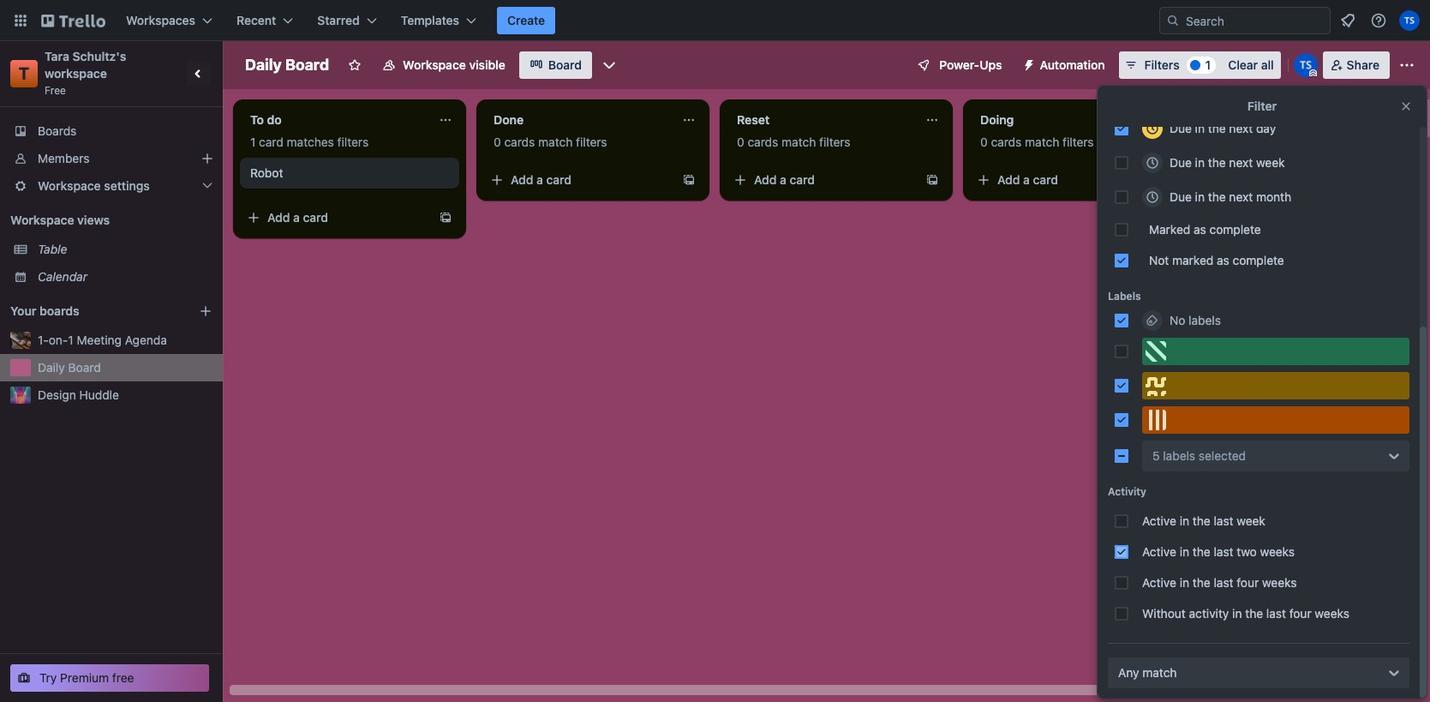Task type: locate. For each thing, give the bounding box(es) containing it.
workspace inside button
[[403, 57, 466, 72]]

tara schultz (taraschultz7) image right all
[[1294, 53, 1318, 77]]

in for active in the last week
[[1180, 514, 1190, 528]]

next for month
[[1230, 189, 1254, 204]]

1 0 from the left
[[494, 135, 501, 149]]

clear all button
[[1222, 51, 1282, 79]]

2 horizontal spatial 1
[[1206, 57, 1212, 72]]

filters down to do text field
[[337, 135, 369, 149]]

filters
[[337, 135, 369, 149], [576, 135, 608, 149], [820, 135, 851, 149], [1063, 135, 1095, 149]]

1 horizontal spatial four
[[1290, 606, 1312, 621]]

3 cards from the left
[[992, 135, 1022, 149]]

daily inside board name text box
[[245, 56, 282, 74]]

0 vertical spatial four
[[1237, 575, 1260, 590]]

1 vertical spatial create from template… image
[[439, 211, 453, 225]]

3 0 cards match filters from the left
[[981, 135, 1095, 149]]

0 horizontal spatial create from template… image
[[682, 173, 696, 187]]

add for done
[[511, 172, 534, 187]]

0 vertical spatial daily
[[245, 56, 282, 74]]

the down active in the last week
[[1193, 544, 1211, 559]]

workspace
[[403, 57, 466, 72], [38, 178, 101, 193], [10, 213, 74, 227]]

0 cards match filters down doing text field
[[981, 135, 1095, 149]]

share
[[1348, 57, 1380, 72]]

recent button
[[226, 7, 304, 34]]

0 vertical spatial 1
[[1206, 57, 1212, 72]]

1 vertical spatial as
[[1218, 253, 1230, 268]]

due in the next week
[[1170, 155, 1286, 170]]

the for due in the next month
[[1209, 189, 1227, 204]]

add another list button
[[1207, 99, 1431, 137]]

next left "month"
[[1230, 189, 1254, 204]]

marked
[[1150, 222, 1191, 237]]

0 vertical spatial weeks
[[1261, 544, 1296, 559]]

in up marked as complete
[[1196, 189, 1206, 204]]

cards
[[505, 135, 535, 149], [748, 135, 779, 149], [992, 135, 1022, 149]]

add a card button down doing text field
[[971, 166, 1163, 194]]

not
[[1150, 253, 1170, 268]]

due down due in the next day
[[1170, 155, 1193, 170]]

add left 'another' on the right top of the page
[[1238, 111, 1261, 125]]

0 vertical spatial daily board
[[245, 56, 329, 74]]

cards down doing
[[992, 135, 1022, 149]]

0 horizontal spatial cards
[[505, 135, 535, 149]]

try
[[39, 670, 57, 685]]

a
[[537, 172, 543, 187], [780, 172, 787, 187], [1024, 172, 1030, 187], [293, 210, 300, 225]]

daily board
[[245, 56, 329, 74], [38, 360, 101, 375]]

2 horizontal spatial board
[[549, 57, 582, 72]]

last for two
[[1214, 544, 1234, 559]]

a down doing text field
[[1024, 172, 1030, 187]]

active down activity
[[1143, 514, 1177, 528]]

0 horizontal spatial 0 cards match filters
[[494, 135, 608, 149]]

0 down reset
[[737, 135, 745, 149]]

next left day
[[1230, 121, 1254, 135]]

last
[[1214, 514, 1234, 528], [1214, 544, 1234, 559], [1214, 575, 1234, 590], [1267, 606, 1287, 621]]

Board name text field
[[237, 51, 338, 79]]

1 next from the top
[[1230, 121, 1254, 135]]

1 vertical spatial 1
[[250, 135, 256, 149]]

Done text field
[[484, 106, 672, 134]]

2 filters from the left
[[576, 135, 608, 149]]

filters for doing
[[1063, 135, 1095, 149]]

no
[[1170, 313, 1186, 328]]

2 horizontal spatial 0
[[981, 135, 988, 149]]

a for reset
[[780, 172, 787, 187]]

1 filters from the left
[[337, 135, 369, 149]]

2 vertical spatial next
[[1230, 189, 1254, 204]]

add a card down reset
[[755, 172, 815, 187]]

card down done text box
[[547, 172, 572, 187]]

next up due in the next month
[[1230, 155, 1254, 170]]

2 vertical spatial due
[[1170, 189, 1193, 204]]

add down doing
[[998, 172, 1021, 187]]

in up the 'active in the last two weeks'
[[1180, 514, 1190, 528]]

1 0 cards match filters from the left
[[494, 135, 608, 149]]

2 0 from the left
[[737, 135, 745, 149]]

2 horizontal spatial cards
[[992, 135, 1022, 149]]

all
[[1262, 57, 1275, 72]]

0 horizontal spatial 0
[[494, 135, 501, 149]]

0 horizontal spatial four
[[1237, 575, 1260, 590]]

add for to do
[[268, 210, 290, 225]]

3 filters from the left
[[820, 135, 851, 149]]

card down doing text field
[[1034, 172, 1059, 187]]

2 create from template… image from the left
[[926, 173, 940, 187]]

1 horizontal spatial cards
[[748, 135, 779, 149]]

add down robot in the left of the page
[[268, 210, 290, 225]]

3 active from the top
[[1143, 575, 1177, 590]]

board left customize views "icon"
[[549, 57, 582, 72]]

1 for 1 card matches filters
[[250, 135, 256, 149]]

card down reset text field on the top right
[[790, 172, 815, 187]]

2 next from the top
[[1230, 155, 1254, 170]]

2 cards from the left
[[748, 135, 779, 149]]

in down due in the next day
[[1196, 155, 1206, 170]]

board left 'star or unstar board' icon
[[285, 56, 329, 74]]

1 horizontal spatial tara schultz (taraschultz7) image
[[1400, 10, 1421, 31]]

2 horizontal spatial 0 cards match filters
[[981, 135, 1095, 149]]

the up marked as complete
[[1209, 189, 1227, 204]]

members link
[[0, 145, 223, 172]]

1 horizontal spatial as
[[1218, 253, 1230, 268]]

another
[[1264, 111, 1308, 125]]

board up design huddle
[[68, 360, 101, 375]]

workspaces button
[[116, 7, 223, 34]]

workspace for workspace views
[[10, 213, 74, 227]]

last left two
[[1214, 544, 1234, 559]]

filter
[[1248, 99, 1278, 113]]

2 0 cards match filters from the left
[[737, 135, 851, 149]]

labels right 5
[[1164, 448, 1196, 463]]

4 filters from the left
[[1063, 135, 1095, 149]]

match for reset
[[782, 135, 817, 149]]

add a card down robot in the left of the page
[[268, 210, 328, 225]]

a down robot link
[[293, 210, 300, 225]]

add a card
[[511, 172, 572, 187], [755, 172, 815, 187], [998, 172, 1059, 187], [268, 210, 328, 225]]

in for due in the next month
[[1196, 189, 1206, 204]]

week for active in the last week
[[1237, 514, 1266, 528]]

a for doing
[[1024, 172, 1030, 187]]

last up the 'active in the last two weeks'
[[1214, 514, 1234, 528]]

cards down done
[[505, 135, 535, 149]]

active down active in the last week
[[1143, 544, 1177, 559]]

sm image
[[1016, 51, 1040, 75]]

a down reset text field on the top right
[[780, 172, 787, 187]]

in down active in the last week
[[1180, 544, 1190, 559]]

this member is an admin of this board. image
[[1310, 69, 1318, 77]]

0 horizontal spatial board
[[68, 360, 101, 375]]

5
[[1153, 448, 1160, 463]]

2 due from the top
[[1170, 155, 1193, 170]]

weeks
[[1261, 544, 1296, 559], [1263, 575, 1298, 590], [1316, 606, 1350, 621]]

week up "month"
[[1257, 155, 1286, 170]]

0 vertical spatial active
[[1143, 514, 1177, 528]]

daily
[[245, 56, 282, 74], [38, 360, 65, 375]]

3 due from the top
[[1170, 189, 1193, 204]]

add another list
[[1238, 111, 1328, 125]]

0 notifications image
[[1338, 10, 1359, 31]]

1 active from the top
[[1143, 514, 1177, 528]]

1 vertical spatial week
[[1237, 514, 1266, 528]]

filters down reset text field on the top right
[[820, 135, 851, 149]]

card for reset
[[790, 172, 815, 187]]

week up two
[[1237, 514, 1266, 528]]

the up activity
[[1193, 575, 1211, 590]]

active up the without
[[1143, 575, 1177, 590]]

1 horizontal spatial create from template… image
[[1169, 173, 1183, 187]]

0 vertical spatial next
[[1230, 121, 1254, 135]]

create from template… image
[[1169, 173, 1183, 187], [439, 211, 453, 225]]

add
[[1238, 111, 1261, 125], [511, 172, 534, 187], [755, 172, 777, 187], [998, 172, 1021, 187], [268, 210, 290, 225]]

create from template… image for reset
[[926, 173, 940, 187]]

1 vertical spatial daily
[[38, 360, 65, 375]]

1 horizontal spatial create from template… image
[[926, 173, 940, 187]]

tara schultz (taraschultz7) image
[[1400, 10, 1421, 31], [1294, 53, 1318, 77]]

add a card button
[[484, 166, 676, 194], [727, 166, 919, 194], [971, 166, 1163, 194], [240, 204, 432, 231]]

workspace down members on the top left
[[38, 178, 101, 193]]

filters
[[1145, 57, 1180, 72]]

0 vertical spatial as
[[1194, 222, 1207, 237]]

card down robot link
[[303, 210, 328, 225]]

complete down due in the next month
[[1210, 222, 1262, 237]]

0 cards match filters down reset text field on the top right
[[737, 135, 851, 149]]

due up due in the next week
[[1170, 121, 1193, 135]]

filters down doing text field
[[1063, 135, 1095, 149]]

add down done
[[511, 172, 534, 187]]

1 horizontal spatial 0 cards match filters
[[737, 135, 851, 149]]

filters down done text box
[[576, 135, 608, 149]]

add a card button down reset text field on the top right
[[727, 166, 919, 194]]

1 cards from the left
[[505, 135, 535, 149]]

weeks for active in the last two weeks
[[1261, 544, 1296, 559]]

active for active in the last four weeks
[[1143, 575, 1177, 590]]

match down done text box
[[539, 135, 573, 149]]

share button
[[1324, 51, 1391, 79]]

daily board down recent popup button
[[245, 56, 329, 74]]

0 horizontal spatial daily board
[[38, 360, 101, 375]]

1-on-1 meeting agenda link
[[38, 332, 213, 349]]

next
[[1230, 121, 1254, 135], [1230, 155, 1254, 170], [1230, 189, 1254, 204]]

card for to do
[[303, 210, 328, 225]]

add a card button for done
[[484, 166, 676, 194]]

0 horizontal spatial create from template… image
[[439, 211, 453, 225]]

the
[[1209, 121, 1227, 135], [1209, 155, 1227, 170], [1209, 189, 1227, 204], [1193, 514, 1211, 528], [1193, 544, 1211, 559], [1193, 575, 1211, 590], [1246, 606, 1264, 621]]

0 cards match filters for doing
[[981, 135, 1095, 149]]

0 for doing
[[981, 135, 988, 149]]

0 vertical spatial tara schultz (taraschultz7) image
[[1400, 10, 1421, 31]]

1 vertical spatial four
[[1290, 606, 1312, 621]]

design huddle
[[38, 388, 119, 402]]

create from template… image
[[682, 173, 696, 187], [926, 173, 940, 187]]

due up marked
[[1170, 189, 1193, 204]]

0 vertical spatial create from template… image
[[1169, 173, 1183, 187]]

daily down recent popup button
[[245, 56, 282, 74]]

the down due in the next day
[[1209, 155, 1227, 170]]

0 vertical spatial workspace
[[403, 57, 466, 72]]

due for due in the next week
[[1170, 155, 1193, 170]]

a down done text box
[[537, 172, 543, 187]]

tara schultz (taraschultz7) image right open information menu icon on the right of the page
[[1400, 10, 1421, 31]]

labels
[[1109, 290, 1142, 303]]

create from template… image for 0 cards match filters
[[1169, 173, 1183, 187]]

active in the last week
[[1143, 514, 1266, 528]]

free
[[112, 670, 134, 685]]

add board image
[[199, 304, 213, 318]]

0 cards match filters
[[494, 135, 608, 149], [737, 135, 851, 149], [981, 135, 1095, 149]]

daily board up design huddle
[[38, 360, 101, 375]]

your boards with 3 items element
[[10, 301, 173, 322]]

1 vertical spatial active
[[1143, 544, 1177, 559]]

meeting
[[77, 333, 122, 347]]

1 create from template… image from the left
[[682, 173, 696, 187]]

add a card button down done text box
[[484, 166, 676, 194]]

last down the 'active in the last two weeks'
[[1214, 575, 1234, 590]]

due in the next day
[[1170, 121, 1277, 135]]

1 horizontal spatial daily
[[245, 56, 282, 74]]

cards down reset
[[748, 135, 779, 149]]

in right activity
[[1233, 606, 1243, 621]]

show menu image
[[1399, 57, 1416, 74]]

add a card for done
[[511, 172, 572, 187]]

tara schultz's workspace link
[[45, 49, 129, 81]]

your
[[10, 304, 36, 318]]

the right activity
[[1246, 606, 1264, 621]]

0 down doing
[[981, 135, 988, 149]]

match right any
[[1143, 665, 1178, 680]]

board inside the daily board link
[[68, 360, 101, 375]]

1
[[1206, 57, 1212, 72], [250, 135, 256, 149], [68, 333, 74, 347]]

workspace inside dropdown button
[[38, 178, 101, 193]]

1 vertical spatial weeks
[[1263, 575, 1298, 590]]

in
[[1196, 121, 1206, 135], [1196, 155, 1206, 170], [1196, 189, 1206, 204], [1180, 514, 1190, 528], [1180, 544, 1190, 559], [1180, 575, 1190, 590], [1233, 606, 1243, 621]]

labels right no
[[1189, 313, 1222, 328]]

tara
[[45, 49, 69, 63]]

1 horizontal spatial board
[[285, 56, 329, 74]]

the up due in the next week
[[1209, 121, 1227, 135]]

3 0 from the left
[[981, 135, 988, 149]]

weeks for active in the last four weeks
[[1263, 575, 1298, 590]]

1 down to
[[250, 135, 256, 149]]

workspace up table
[[10, 213, 74, 227]]

2 active from the top
[[1143, 544, 1177, 559]]

to do
[[250, 112, 282, 127]]

in up due in the next week
[[1196, 121, 1206, 135]]

workspace for workspace settings
[[38, 178, 101, 193]]

1 card matches filters
[[250, 135, 369, 149]]

clear all
[[1229, 57, 1275, 72]]

boards
[[38, 123, 77, 138]]

add a card down done
[[511, 172, 572, 187]]

add down reset
[[755, 172, 777, 187]]

0 cards match filters down done text box
[[494, 135, 608, 149]]

not marked as complete
[[1150, 253, 1285, 268]]

power-ups
[[940, 57, 1003, 72]]

search image
[[1167, 14, 1181, 27]]

1 right 1- at the top left of the page
[[68, 333, 74, 347]]

starred button
[[307, 7, 387, 34]]

1 horizontal spatial daily board
[[245, 56, 329, 74]]

1 vertical spatial next
[[1230, 155, 1254, 170]]

0 vertical spatial week
[[1257, 155, 1286, 170]]

0 for reset
[[737, 135, 745, 149]]

0 horizontal spatial tara schultz (taraschultz7) image
[[1294, 53, 1318, 77]]

1 vertical spatial labels
[[1164, 448, 1196, 463]]

four
[[1237, 575, 1260, 590], [1290, 606, 1312, 621]]

add a card button for doing
[[971, 166, 1163, 194]]

2 vertical spatial active
[[1143, 575, 1177, 590]]

1 left clear
[[1206, 57, 1212, 72]]

card
[[259, 135, 284, 149], [547, 172, 572, 187], [790, 172, 815, 187], [1034, 172, 1059, 187], [303, 210, 328, 225]]

workspace visible button
[[372, 51, 516, 79]]

0 down done
[[494, 135, 501, 149]]

add a card for to do
[[268, 210, 328, 225]]

add a card down doing
[[998, 172, 1059, 187]]

design
[[38, 388, 76, 402]]

1 vertical spatial workspace
[[38, 178, 101, 193]]

try premium free button
[[10, 664, 209, 692]]

open information menu image
[[1371, 12, 1388, 29]]

day
[[1257, 121, 1277, 135]]

the for active in the last four weeks
[[1193, 575, 1211, 590]]

3 next from the top
[[1230, 189, 1254, 204]]

in for active in the last four weeks
[[1180, 575, 1190, 590]]

1 vertical spatial tara schultz (taraschultz7) image
[[1294, 53, 1318, 77]]

1 for 1
[[1206, 57, 1212, 72]]

active
[[1143, 514, 1177, 528], [1143, 544, 1177, 559], [1143, 575, 1177, 590]]

1 vertical spatial due
[[1170, 155, 1193, 170]]

daily up design at the left bottom
[[38, 360, 65, 375]]

templates button
[[391, 7, 487, 34]]

workspace down templates dropdown button
[[403, 57, 466, 72]]

due
[[1170, 121, 1193, 135], [1170, 155, 1193, 170], [1170, 189, 1193, 204]]

the for active in the last week
[[1193, 514, 1211, 528]]

week
[[1257, 155, 1286, 170], [1237, 514, 1266, 528]]

match down reset text field on the top right
[[782, 135, 817, 149]]

add a card button down robot link
[[240, 204, 432, 231]]

complete down marked as complete
[[1233, 253, 1285, 268]]

1 vertical spatial daily board
[[38, 360, 101, 375]]

1 horizontal spatial 1
[[250, 135, 256, 149]]

Doing text field
[[971, 106, 1159, 134]]

2 vertical spatial workspace
[[10, 213, 74, 227]]

2 vertical spatial 1
[[68, 333, 74, 347]]

in up the without
[[1180, 575, 1190, 590]]

labels for 5
[[1164, 448, 1196, 463]]

the for active in the last two weeks
[[1193, 544, 1211, 559]]

match down doing text field
[[1026, 135, 1060, 149]]

next for week
[[1230, 155, 1254, 170]]

labels
[[1189, 313, 1222, 328], [1164, 448, 1196, 463]]

next for day
[[1230, 121, 1254, 135]]

1 vertical spatial complete
[[1233, 253, 1285, 268]]

the up the 'active in the last two weeks'
[[1193, 514, 1211, 528]]

try premium free
[[39, 670, 134, 685]]

0 vertical spatial labels
[[1189, 313, 1222, 328]]

0 vertical spatial due
[[1170, 121, 1193, 135]]

match for doing
[[1026, 135, 1060, 149]]

calendar link
[[38, 268, 213, 286]]

1 due from the top
[[1170, 121, 1193, 135]]

0 for done
[[494, 135, 501, 149]]

board
[[285, 56, 329, 74], [549, 57, 582, 72], [68, 360, 101, 375]]

last down active in the last four weeks
[[1267, 606, 1287, 621]]

1 horizontal spatial 0
[[737, 135, 745, 149]]

add for doing
[[998, 172, 1021, 187]]

two
[[1237, 544, 1258, 559]]

filters for done
[[576, 135, 608, 149]]

active for active in the last week
[[1143, 514, 1177, 528]]

boards link
[[0, 117, 223, 145]]



Task type: vqa. For each thing, say whether or not it's contained in the screenshot.
board image
no



Task type: describe. For each thing, give the bounding box(es) containing it.
selected
[[1199, 448, 1247, 463]]

daily board inside board name text box
[[245, 56, 329, 74]]

workspace settings button
[[0, 172, 223, 200]]

views
[[77, 213, 110, 227]]

agenda
[[125, 333, 167, 347]]

in for due in the next day
[[1196, 121, 1206, 135]]

the for due in the next week
[[1209, 155, 1227, 170]]

0 horizontal spatial daily
[[38, 360, 65, 375]]

cards for reset
[[748, 135, 779, 149]]

do
[[267, 112, 282, 127]]

to
[[250, 112, 264, 127]]

close popover image
[[1400, 99, 1414, 113]]

2 vertical spatial weeks
[[1316, 606, 1350, 621]]

marked
[[1173, 253, 1214, 268]]

card for done
[[547, 172, 572, 187]]

workspace for workspace visible
[[403, 57, 466, 72]]

color: orange, title: none element
[[1143, 406, 1410, 434]]

any match
[[1119, 665, 1178, 680]]

5 labels selected
[[1153, 448, 1247, 463]]

any
[[1119, 665, 1140, 680]]

cards for doing
[[992, 135, 1022, 149]]

due in the next month
[[1170, 189, 1292, 204]]

a for to do
[[293, 210, 300, 225]]

premium
[[60, 670, 109, 685]]

week for due in the next week
[[1257, 155, 1286, 170]]

Reset text field
[[727, 106, 916, 134]]

filters for to do
[[337, 135, 369, 149]]

ups
[[980, 57, 1003, 72]]

card down do in the top left of the page
[[259, 135, 284, 149]]

templates
[[401, 13, 460, 27]]

workspace views
[[10, 213, 110, 227]]

done
[[494, 112, 524, 127]]

workspace settings
[[38, 178, 150, 193]]

customize views image
[[601, 57, 618, 74]]

power-
[[940, 57, 980, 72]]

tara schultz's workspace free
[[45, 49, 129, 97]]

settings
[[104, 178, 150, 193]]

without
[[1143, 606, 1186, 621]]

card for doing
[[1034, 172, 1059, 187]]

add for reset
[[755, 172, 777, 187]]

daily board link
[[38, 359, 213, 376]]

1-on-1 meeting agenda
[[38, 333, 167, 347]]

boards
[[39, 304, 79, 318]]

0 horizontal spatial 1
[[68, 333, 74, 347]]

workspace navigation collapse icon image
[[187, 62, 211, 86]]

cards for done
[[505, 135, 535, 149]]

workspace
[[45, 66, 107, 81]]

workspaces
[[126, 13, 196, 27]]

0 cards match filters for reset
[[737, 135, 851, 149]]

due for due in the next day
[[1170, 121, 1193, 135]]

add a card for reset
[[755, 172, 815, 187]]

automation button
[[1016, 51, 1116, 79]]

robot
[[250, 165, 283, 180]]

recent
[[237, 13, 276, 27]]

huddle
[[79, 388, 119, 402]]

without activity in the last four weeks
[[1143, 606, 1350, 621]]

robot link
[[250, 165, 449, 182]]

add inside button
[[1238, 111, 1261, 125]]

color: yellow, title: none element
[[1143, 372, 1410, 400]]

t
[[19, 63, 29, 83]]

power-ups button
[[906, 51, 1013, 79]]

star or unstar board image
[[348, 58, 362, 72]]

0 horizontal spatial as
[[1194, 222, 1207, 237]]

design huddle link
[[38, 387, 213, 404]]

t link
[[10, 60, 38, 87]]

create
[[508, 13, 545, 27]]

back to home image
[[41, 7, 105, 34]]

color: green, title: none element
[[1143, 338, 1410, 365]]

add a card button for to do
[[240, 204, 432, 231]]

calendar
[[38, 269, 87, 284]]

members
[[38, 151, 90, 165]]

0 cards match filters for done
[[494, 135, 608, 149]]

on-
[[49, 333, 68, 347]]

due for due in the next month
[[1170, 189, 1193, 204]]

matches
[[287, 135, 334, 149]]

activity
[[1109, 485, 1147, 498]]

last for four
[[1214, 575, 1234, 590]]

board link
[[519, 51, 592, 79]]

schultz's
[[73, 49, 126, 63]]

workspace visible
[[403, 57, 506, 72]]

labels for no
[[1189, 313, 1222, 328]]

primary element
[[0, 0, 1431, 41]]

doing
[[981, 112, 1015, 127]]

activity
[[1190, 606, 1230, 621]]

To do text field
[[240, 106, 429, 134]]

add a card for doing
[[998, 172, 1059, 187]]

create from template… image for 1 card matches filters
[[439, 211, 453, 225]]

marked as complete
[[1150, 222, 1262, 237]]

your boards
[[10, 304, 79, 318]]

active in the last two weeks
[[1143, 544, 1296, 559]]

0 vertical spatial complete
[[1210, 222, 1262, 237]]

in for due in the next week
[[1196, 155, 1206, 170]]

the for due in the next day
[[1209, 121, 1227, 135]]

match for done
[[539, 135, 573, 149]]

1-
[[38, 333, 49, 347]]

last for week
[[1214, 514, 1234, 528]]

in for active in the last two weeks
[[1180, 544, 1190, 559]]

add a card button for reset
[[727, 166, 919, 194]]

board inside board name text box
[[285, 56, 329, 74]]

list
[[1311, 111, 1328, 125]]

visible
[[469, 57, 506, 72]]

create button
[[497, 7, 556, 34]]

free
[[45, 84, 66, 97]]

active for active in the last two weeks
[[1143, 544, 1177, 559]]

a for done
[[537, 172, 543, 187]]

automation
[[1040, 57, 1106, 72]]

month
[[1257, 189, 1292, 204]]

no labels
[[1170, 313, 1222, 328]]

filters for reset
[[820, 135, 851, 149]]

Search field
[[1181, 8, 1331, 33]]

clear
[[1229, 57, 1259, 72]]

starred
[[317, 13, 360, 27]]

create from template… image for done
[[682, 173, 696, 187]]

active in the last four weeks
[[1143, 575, 1298, 590]]

table link
[[38, 241, 213, 258]]



